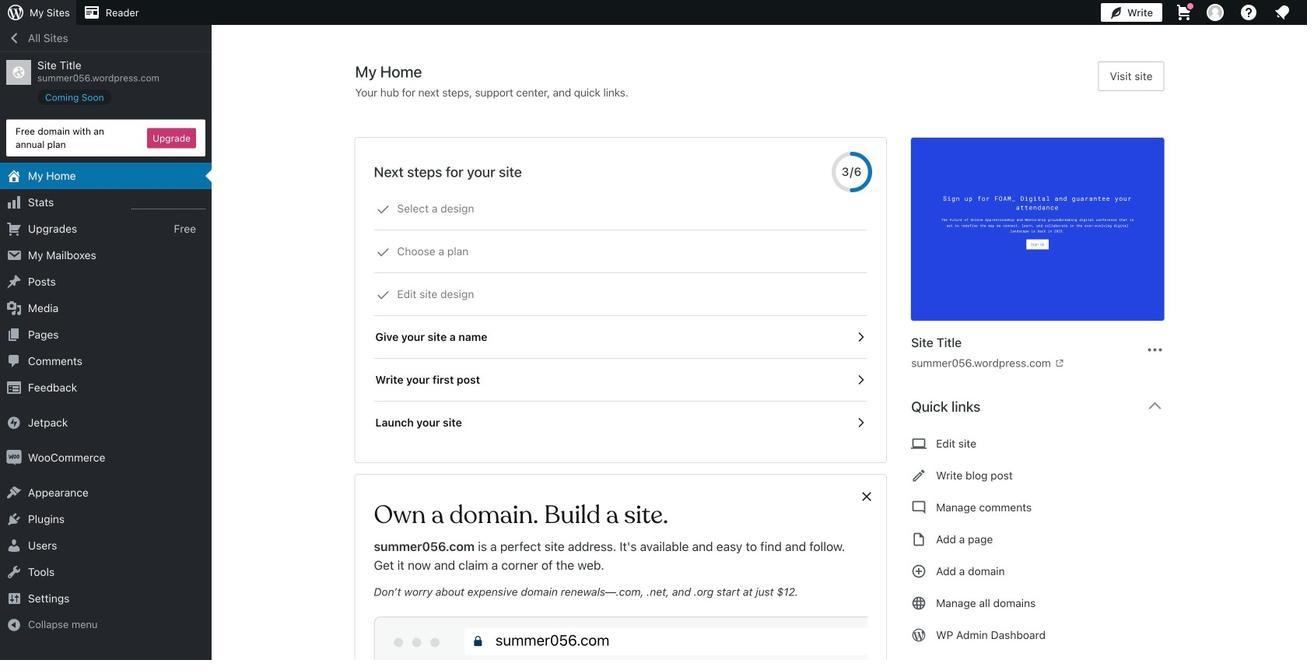Task type: vqa. For each thing, say whether or not it's contained in the screenshot.
top CAN
no



Task type: locate. For each thing, give the bounding box(es) containing it.
1 vertical spatial task complete image
[[376, 288, 390, 302]]

0 vertical spatial task enabled image
[[854, 330, 868, 344]]

0 vertical spatial img image
[[6, 415, 22, 431]]

task enabled image
[[854, 330, 868, 344], [854, 373, 868, 387], [854, 416, 868, 430]]

0 vertical spatial task complete image
[[376, 202, 390, 216]]

laptop image
[[912, 434, 927, 453]]

progress bar
[[832, 152, 873, 192]]

my profile image
[[1207, 4, 1225, 21]]

2 task complete image from the top
[[376, 288, 390, 302]]

main content
[[355, 61, 1177, 660]]

manage your notifications image
[[1274, 3, 1292, 22]]

3 task enabled image from the top
[[854, 416, 868, 430]]

1 vertical spatial task enabled image
[[854, 373, 868, 387]]

task complete image up task complete image
[[376, 202, 390, 216]]

my shopping cart image
[[1175, 3, 1194, 22]]

1 task complete image from the top
[[376, 202, 390, 216]]

1 vertical spatial img image
[[6, 450, 22, 466]]

2 vertical spatial task enabled image
[[854, 416, 868, 430]]

task complete image
[[376, 202, 390, 216], [376, 288, 390, 302]]

img image
[[6, 415, 22, 431], [6, 450, 22, 466]]

2 task enabled image from the top
[[854, 373, 868, 387]]

more options for site site title image
[[1146, 341, 1165, 359]]

1 task enabled image from the top
[[854, 330, 868, 344]]

task complete image down task complete image
[[376, 288, 390, 302]]



Task type: describe. For each thing, give the bounding box(es) containing it.
dismiss domain name promotion image
[[860, 487, 874, 506]]

2 img image from the top
[[6, 450, 22, 466]]

help image
[[1240, 3, 1259, 22]]

1 img image from the top
[[6, 415, 22, 431]]

task complete image
[[376, 245, 390, 259]]

edit image
[[912, 466, 927, 485]]

mode_comment image
[[912, 498, 927, 517]]

highest hourly views 0 image
[[132, 199, 206, 209]]

insert_drive_file image
[[912, 530, 927, 549]]

launchpad checklist element
[[374, 188, 868, 444]]



